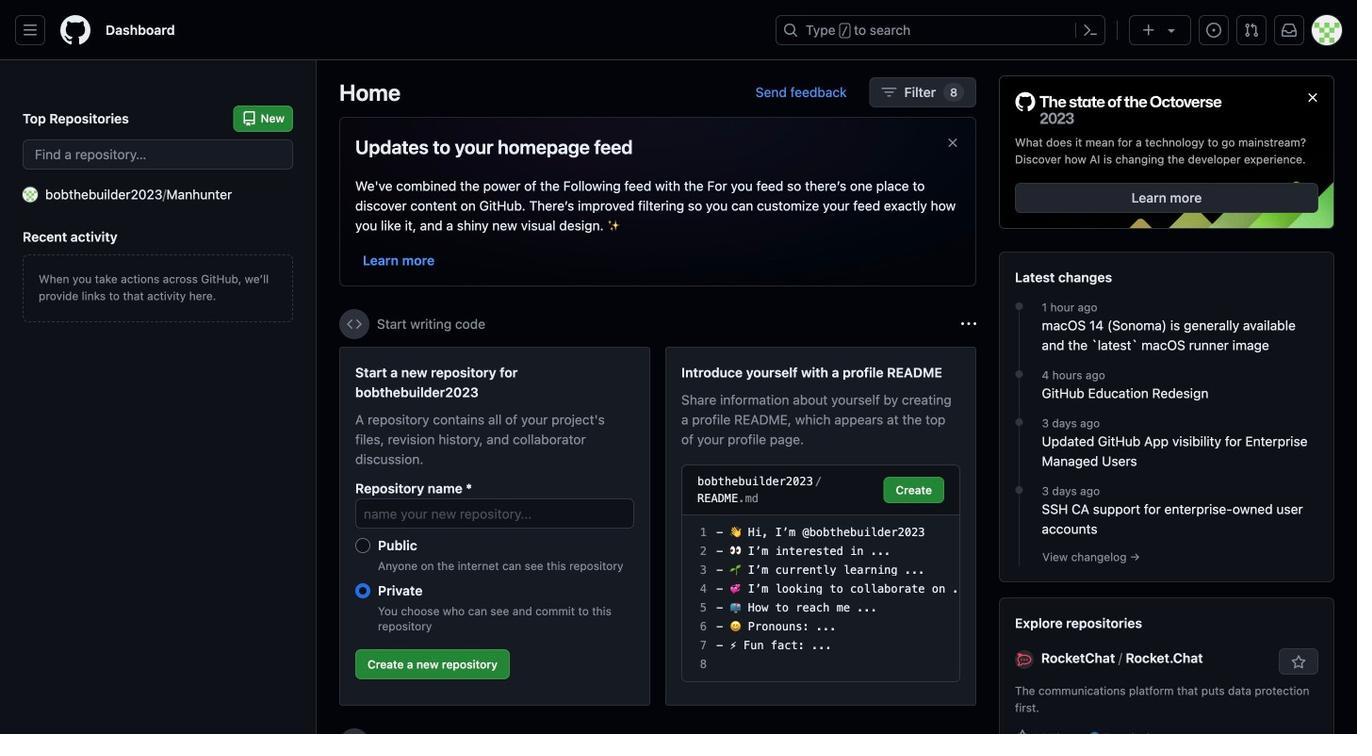 Task type: locate. For each thing, give the bounding box(es) containing it.
Top Repositories search field
[[23, 140, 293, 170]]

0 vertical spatial dot fill image
[[1012, 299, 1027, 314]]

code image
[[347, 317, 362, 332]]

x image
[[946, 135, 961, 150]]

1 dot fill image from the top
[[1012, 299, 1027, 314]]

plus image
[[1142, 23, 1157, 38]]

homepage image
[[60, 15, 91, 45]]

Find a repository… text field
[[23, 140, 293, 170]]

none submit inside introduce yourself with a profile readme "element"
[[884, 477, 945, 504]]

None submit
[[884, 477, 945, 504]]

start a new repository element
[[339, 347, 651, 706]]

1 vertical spatial dot fill image
[[1012, 415, 1027, 430]]

None radio
[[356, 538, 371, 554], [356, 584, 371, 599], [356, 538, 371, 554], [356, 584, 371, 599]]

notifications image
[[1283, 23, 1298, 38]]

star image
[[1016, 730, 1031, 735]]

2 vertical spatial dot fill image
[[1012, 483, 1027, 498]]

dot fill image
[[1012, 367, 1027, 382]]

name your new repository... text field
[[356, 499, 635, 529]]

dot fill image
[[1012, 299, 1027, 314], [1012, 415, 1027, 430], [1012, 483, 1027, 498]]

close image
[[1306, 90, 1321, 105]]

explore element
[[1000, 75, 1335, 735]]



Task type: vqa. For each thing, say whether or not it's contained in the screenshot.
name your new repository... text box
yes



Task type: describe. For each thing, give the bounding box(es) containing it.
@rocketchat profile image
[[1016, 651, 1035, 670]]

issue opened image
[[1207, 23, 1222, 38]]

github logo image
[[1016, 91, 1223, 126]]

why am i seeing this? image
[[962, 317, 977, 332]]

3 dot fill image from the top
[[1012, 483, 1027, 498]]

2 dot fill image from the top
[[1012, 415, 1027, 430]]

star this repository image
[[1292, 656, 1307, 671]]

explore repositories navigation
[[1000, 598, 1335, 735]]

git pull request image
[[1245, 23, 1260, 38]]

filter image
[[882, 85, 897, 100]]

manhunter image
[[23, 187, 38, 202]]

triangle down image
[[1165, 23, 1180, 38]]

introduce yourself with a profile readme element
[[666, 347, 977, 706]]

command palette image
[[1084, 23, 1099, 38]]



